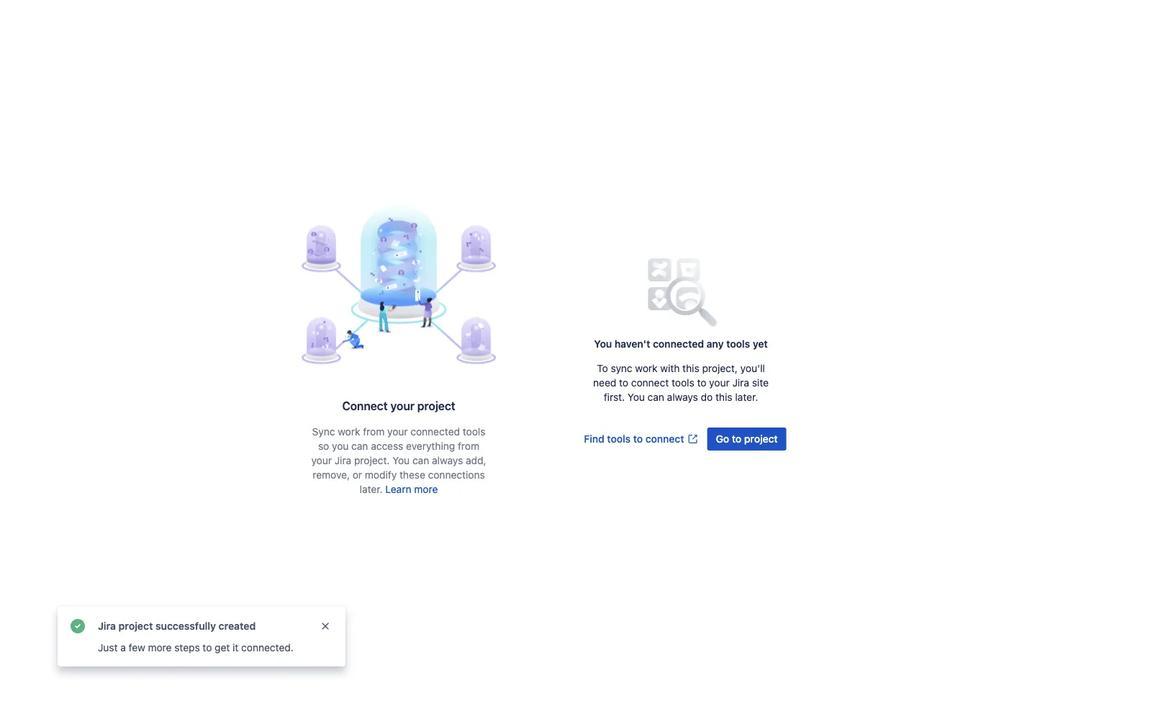 Task type: vqa. For each thing, say whether or not it's contained in the screenshot.
the site
yes



Task type: locate. For each thing, give the bounding box(es) containing it.
work left the with
[[636, 363, 658, 375]]

work inside to sync work with this project, you'll need to connect tools to your jira site first. you can always do this later.
[[636, 363, 658, 375]]

your down project,
[[710, 377, 730, 389]]

work
[[636, 363, 658, 375], [338, 426, 360, 438]]

later. down site
[[736, 391, 759, 403]]

connect
[[342, 399, 388, 413]]

tools
[[727, 338, 751, 350], [672, 377, 695, 389], [463, 426, 486, 438], [608, 433, 631, 445]]

steps
[[175, 642, 200, 654]]

1 horizontal spatial from
[[458, 440, 480, 452]]

1 vertical spatial always
[[432, 455, 463, 467]]

1 horizontal spatial jira
[[335, 455, 352, 467]]

from up add,
[[458, 440, 480, 452]]

from
[[363, 426, 385, 438], [458, 440, 480, 452]]

connect
[[632, 377, 669, 389], [646, 433, 685, 445]]

0 horizontal spatial you
[[393, 455, 410, 467]]

1 vertical spatial more
[[148, 642, 172, 654]]

jira down you'll
[[733, 377, 750, 389]]

0 horizontal spatial project
[[119, 621, 153, 632]]

to right find
[[634, 433, 643, 445]]

get
[[215, 642, 230, 654]]

yet
[[753, 338, 768, 350]]

0 horizontal spatial work
[[338, 426, 360, 438]]

to left get
[[203, 642, 212, 654]]

project up few
[[119, 621, 153, 632]]

work up you
[[338, 426, 360, 438]]

your
[[710, 377, 730, 389], [391, 399, 415, 413], [388, 426, 408, 438], [312, 455, 332, 467]]

0 vertical spatial always
[[668, 391, 699, 403]]

can up project.
[[352, 440, 368, 452]]

0 vertical spatial connected
[[653, 338, 704, 350]]

tools down the with
[[672, 377, 695, 389]]

need
[[594, 377, 617, 389]]

to
[[619, 377, 629, 389], [698, 377, 707, 389], [634, 433, 643, 445], [732, 433, 742, 445], [203, 642, 212, 654]]

remove,
[[313, 469, 350, 481]]

you up to
[[594, 338, 612, 350]]

jira inside sync work from your connected tools so you can access everything from your jira project. you can always add, remove, or modify these connections later.
[[335, 455, 352, 467]]

connect down the with
[[632, 377, 669, 389]]

1 vertical spatial connect
[[646, 433, 685, 445]]

with
[[661, 363, 680, 375]]

a
[[120, 642, 126, 654]]

0 horizontal spatial this
[[683, 363, 700, 375]]

2 horizontal spatial can
[[648, 391, 665, 403]]

1 horizontal spatial later.
[[736, 391, 759, 403]]

to down "sync"
[[619, 377, 629, 389]]

0 vertical spatial can
[[648, 391, 665, 403]]

connected.
[[241, 642, 294, 654]]

it
[[233, 642, 239, 654]]

to
[[597, 363, 608, 375]]

project inside button
[[745, 433, 778, 445]]

jira
[[733, 377, 750, 389], [335, 455, 352, 467], [98, 621, 116, 632]]

or
[[353, 469, 362, 481]]

haven't
[[615, 338, 651, 350]]

always
[[668, 391, 699, 403], [432, 455, 463, 467]]

0 vertical spatial from
[[363, 426, 385, 438]]

0 vertical spatial this
[[683, 363, 700, 375]]

project for go to project
[[745, 433, 778, 445]]

always left do on the right bottom
[[668, 391, 699, 403]]

0 vertical spatial more
[[414, 484, 438, 496]]

1 vertical spatial project
[[745, 433, 778, 445]]

1 vertical spatial you
[[628, 391, 645, 403]]

project,
[[703, 363, 738, 375]]

1 vertical spatial work
[[338, 426, 360, 438]]

0 vertical spatial work
[[636, 363, 658, 375]]

connected up everything
[[411, 426, 460, 438]]

can
[[648, 391, 665, 403], [352, 440, 368, 452], [413, 455, 430, 467]]

more
[[414, 484, 438, 496], [148, 642, 172, 654]]

0 vertical spatial jira
[[733, 377, 750, 389]]

project for connect your project
[[418, 399, 456, 413]]

1 horizontal spatial you
[[594, 338, 612, 350]]

0 horizontal spatial connected
[[411, 426, 460, 438]]

jira up just at the left of the page
[[98, 621, 116, 632]]

go to project button
[[708, 428, 787, 451]]

everything
[[406, 440, 455, 452]]

1 vertical spatial from
[[458, 440, 480, 452]]

0 horizontal spatial always
[[432, 455, 463, 467]]

can down the with
[[648, 391, 665, 403]]

2 horizontal spatial jira
[[733, 377, 750, 389]]

1 horizontal spatial work
[[636, 363, 658, 375]]

jira for connect your project
[[335, 455, 352, 467]]

sync work from your connected tools so you can access everything from your jira project. you can always add, remove, or modify these connections later.
[[312, 426, 487, 496]]

0 vertical spatial project
[[418, 399, 456, 413]]

success image
[[69, 618, 86, 635]]

1 horizontal spatial project
[[418, 399, 456, 413]]

so
[[318, 440, 329, 452]]

1 horizontal spatial always
[[668, 391, 699, 403]]

more down these
[[414, 484, 438, 496]]

can up these
[[413, 455, 430, 467]]

0 vertical spatial you
[[594, 338, 612, 350]]

jira inside to sync work with this project, you'll need to connect tools to your jira site first. you can always do this later.
[[733, 377, 750, 389]]

connect left find tools to connect image
[[646, 433, 685, 445]]

connected up the with
[[653, 338, 704, 350]]

1 horizontal spatial connected
[[653, 338, 704, 350]]

project.
[[354, 455, 390, 467]]

your up access
[[388, 426, 408, 438]]

tools left yet
[[727, 338, 751, 350]]

1 vertical spatial this
[[716, 391, 733, 403]]

find tools to connect link
[[576, 428, 708, 451]]

always up connections
[[432, 455, 463, 467]]

connected
[[653, 338, 704, 350], [411, 426, 460, 438]]

1 vertical spatial connected
[[411, 426, 460, 438]]

project up everything
[[418, 399, 456, 413]]

to inside find tools to connect link
[[634, 433, 643, 445]]

from up access
[[363, 426, 385, 438]]

tools inside sync work from your connected tools so you can access everything from your jira project. you can always add, remove, or modify these connections later.
[[463, 426, 486, 438]]

successfully
[[156, 621, 216, 632]]

0 horizontal spatial later.
[[360, 484, 383, 496]]

tools up add,
[[463, 426, 486, 438]]

2 vertical spatial can
[[413, 455, 430, 467]]

later.
[[736, 391, 759, 403], [360, 484, 383, 496]]

project right go
[[745, 433, 778, 445]]

2 horizontal spatial project
[[745, 433, 778, 445]]

2 vertical spatial project
[[119, 621, 153, 632]]

2 horizontal spatial you
[[628, 391, 645, 403]]

0 horizontal spatial jira
[[98, 621, 116, 632]]

work inside sync work from your connected tools so you can access everything from your jira project. you can always add, remove, or modify these connections later.
[[338, 426, 360, 438]]

project
[[418, 399, 456, 413], [745, 433, 778, 445], [119, 621, 153, 632]]

connections
[[428, 469, 485, 481]]

more right few
[[148, 642, 172, 654]]

to right go
[[732, 433, 742, 445]]

these
[[400, 469, 426, 481]]

this right the with
[[683, 363, 700, 375]]

always inside sync work from your connected tools so you can access everything from your jira project. you can always add, remove, or modify these connections later.
[[432, 455, 463, 467]]

you right "first."
[[628, 391, 645, 403]]

first.
[[604, 391, 625, 403]]

you
[[594, 338, 612, 350], [628, 391, 645, 403], [393, 455, 410, 467]]

2 vertical spatial you
[[393, 455, 410, 467]]

this right do on the right bottom
[[716, 391, 733, 403]]

1 vertical spatial later.
[[360, 484, 383, 496]]

1 vertical spatial can
[[352, 440, 368, 452]]

0 vertical spatial later.
[[736, 391, 759, 403]]

jira down you
[[335, 455, 352, 467]]

sync
[[312, 426, 335, 438]]

0 vertical spatial connect
[[632, 377, 669, 389]]

this
[[683, 363, 700, 375], [716, 391, 733, 403]]

you up these
[[393, 455, 410, 467]]

later. inside to sync work with this project, you'll need to connect tools to your jira site first. you can always do this later.
[[736, 391, 759, 403]]

just a few more steps to get it connected.
[[98, 642, 294, 654]]

1 vertical spatial jira
[[335, 455, 352, 467]]

any
[[707, 338, 724, 350]]

find tools to connect image
[[688, 434, 699, 445]]

you haven't connected any tools yet
[[594, 338, 768, 350]]

later. down modify
[[360, 484, 383, 496]]



Task type: describe. For each thing, give the bounding box(es) containing it.
just
[[98, 642, 118, 654]]

0 horizontal spatial can
[[352, 440, 368, 452]]

you inside to sync work with this project, you'll need to connect tools to your jira site first. you can always do this later.
[[628, 391, 645, 403]]

0 horizontal spatial from
[[363, 426, 385, 438]]

can inside to sync work with this project, you'll need to connect tools to your jira site first. you can always do this later.
[[648, 391, 665, 403]]

always inside to sync work with this project, you'll need to connect tools to your jira site first. you can always do this later.
[[668, 391, 699, 403]]

learn
[[386, 484, 412, 496]]

sync
[[611, 363, 633, 375]]

connected inside sync work from your connected tools so you can access everything from your jira project. you can always add, remove, or modify these connections later.
[[411, 426, 460, 438]]

your right connect on the bottom
[[391, 399, 415, 413]]

to sync work with this project, you'll need to connect tools to your jira site first. you can always do this later.
[[594, 363, 769, 403]]

you inside sync work from your connected tools so you can access everything from your jira project. you can always add, remove, or modify these connections later.
[[393, 455, 410, 467]]

connect inside to sync work with this project, you'll need to connect tools to your jira site first. you can always do this later.
[[632, 377, 669, 389]]

1 horizontal spatial can
[[413, 455, 430, 467]]

your inside to sync work with this project, you'll need to connect tools to your jira site first. you can always do this later.
[[710, 377, 730, 389]]

go to project
[[716, 433, 778, 445]]

2 vertical spatial jira
[[98, 621, 116, 632]]

find
[[584, 433, 605, 445]]

created
[[219, 621, 256, 632]]

learn more
[[386, 484, 438, 496]]

0 horizontal spatial more
[[148, 642, 172, 654]]

tools inside to sync work with this project, you'll need to connect tools to your jira site first. you can always do this later.
[[672, 377, 695, 389]]

connect your project image
[[301, 205, 497, 382]]

1 horizontal spatial more
[[414, 484, 438, 496]]

1 horizontal spatial this
[[716, 391, 733, 403]]

access
[[371, 440, 404, 452]]

learn more link
[[386, 484, 438, 496]]

jira for you haven't connected any tools yet
[[733, 377, 750, 389]]

to up do on the right bottom
[[698, 377, 707, 389]]

tools right find
[[608, 433, 631, 445]]

add,
[[466, 455, 487, 467]]

later. inside sync work from your connected tools so you can access everything from your jira project. you can always add, remove, or modify these connections later.
[[360, 484, 383, 496]]

to inside the go to project button
[[732, 433, 742, 445]]

find tools to connect
[[584, 433, 685, 445]]

go
[[716, 433, 730, 445]]

Search field
[[893, 9, 1037, 32]]

you'll
[[741, 363, 766, 375]]

your down so
[[312, 455, 332, 467]]

modify
[[365, 469, 397, 481]]

dismiss image
[[320, 621, 331, 632]]

you haven't connected any tools yet image
[[645, 251, 718, 327]]

you
[[332, 440, 349, 452]]

connect your project
[[342, 399, 456, 413]]

site
[[753, 377, 769, 389]]

do
[[701, 391, 713, 403]]

jira project successfully created
[[98, 621, 256, 632]]

few
[[129, 642, 145, 654]]



